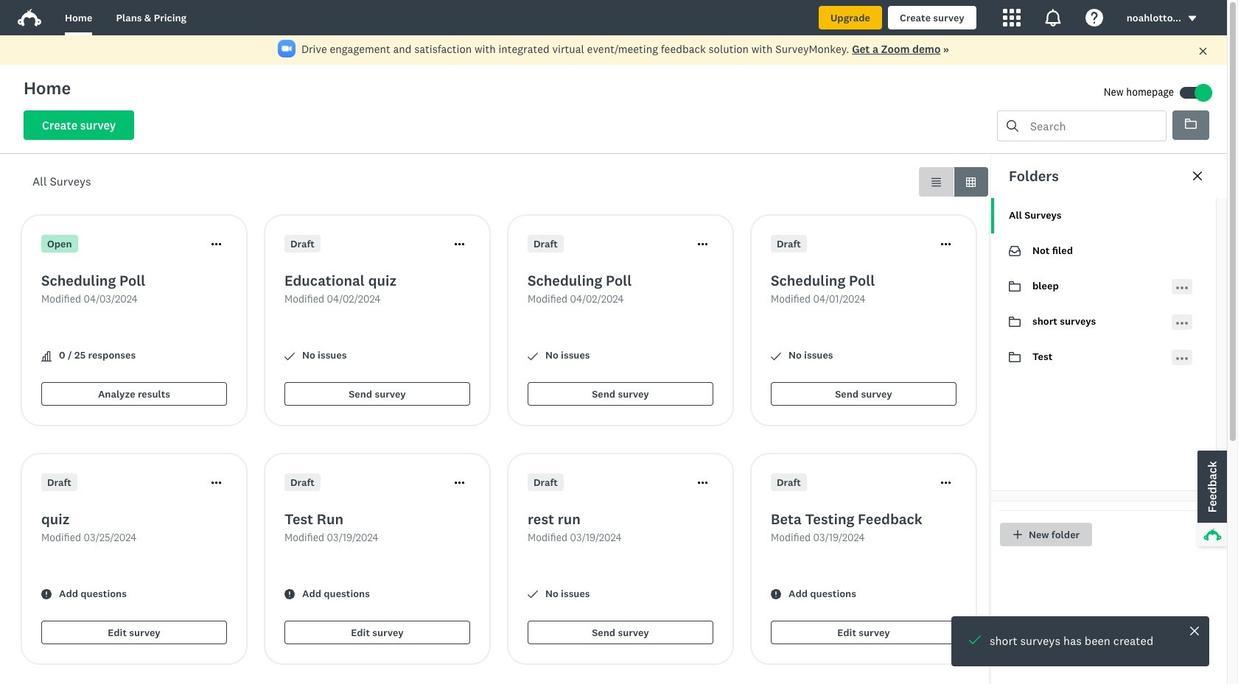 Task type: locate. For each thing, give the bounding box(es) containing it.
response count image
[[41, 351, 52, 361], [41, 351, 52, 361]]

1 bleep image from the top
[[1009, 281, 1021, 293]]

dropdown arrow icon image
[[1187, 13, 1197, 24], [1188, 16, 1196, 21]]

2 warning image from the left
[[284, 590, 295, 600]]

close image
[[1189, 626, 1200, 637], [1190, 627, 1199, 636]]

open menu image
[[1176, 282, 1188, 294], [1176, 357, 1188, 360]]

folders image
[[1185, 118, 1197, 130]]

brand logo image
[[18, 6, 41, 29], [18, 9, 41, 27]]

2 brand logo image from the top
[[18, 9, 41, 27]]

4 open menu image from the top
[[1176, 353, 1188, 364]]

2 horizontal spatial warning image
[[771, 590, 781, 600]]

0 horizontal spatial warning image
[[41, 590, 52, 600]]

new folder image
[[1013, 530, 1022, 540]]

x image
[[1198, 46, 1208, 56]]

search image
[[1007, 120, 1018, 132]]

warning image
[[41, 590, 52, 600], [284, 590, 295, 600], [771, 590, 781, 600]]

2 open menu image from the top
[[1176, 357, 1188, 360]]

products icon image
[[1003, 9, 1020, 27], [1003, 9, 1020, 27]]

bleep image
[[1009, 281, 1021, 293], [1009, 282, 1021, 292]]

test image
[[1009, 352, 1021, 363]]

dialog
[[990, 154, 1227, 685]]

folders image
[[1185, 119, 1197, 129]]

0 vertical spatial open menu image
[[1176, 282, 1188, 294]]

no issues image
[[284, 351, 295, 361], [528, 351, 538, 361], [528, 590, 538, 600]]

Search text field
[[1018, 111, 1166, 141]]

open menu image
[[1176, 286, 1188, 289], [1176, 317, 1188, 329], [1176, 322, 1188, 325], [1176, 353, 1188, 364]]

1 horizontal spatial warning image
[[284, 590, 295, 600]]

response based pricing icon image
[[1027, 452, 1074, 499]]

group
[[919, 167, 988, 197]]

1 brand logo image from the top
[[18, 6, 41, 29]]

1 vertical spatial open menu image
[[1176, 357, 1188, 360]]

alert
[[951, 617, 1209, 667]]

new folder image
[[1013, 530, 1023, 540]]

1 open menu image from the top
[[1176, 282, 1188, 294]]



Task type: vqa. For each thing, say whether or not it's contained in the screenshot.
Search image
yes



Task type: describe. For each thing, give the bounding box(es) containing it.
2 bleep image from the top
[[1009, 282, 1021, 292]]

1 open menu image from the top
[[1176, 286, 1188, 289]]

test image
[[1009, 352, 1021, 363]]

1 warning image from the left
[[41, 590, 52, 600]]

3 open menu image from the top
[[1176, 322, 1188, 325]]

success icon. image
[[969, 634, 981, 646]]

short surveys image
[[1009, 316, 1021, 328]]

not filed image
[[1009, 246, 1021, 256]]

no issues image
[[771, 351, 781, 361]]

search image
[[1007, 120, 1018, 132]]

2 open menu image from the top
[[1176, 317, 1188, 329]]

notification center icon image
[[1044, 9, 1062, 27]]

not filed image
[[1009, 245, 1021, 257]]

help icon image
[[1085, 9, 1103, 27]]

3 warning image from the left
[[771, 590, 781, 600]]

short surveys image
[[1009, 317, 1021, 327]]



